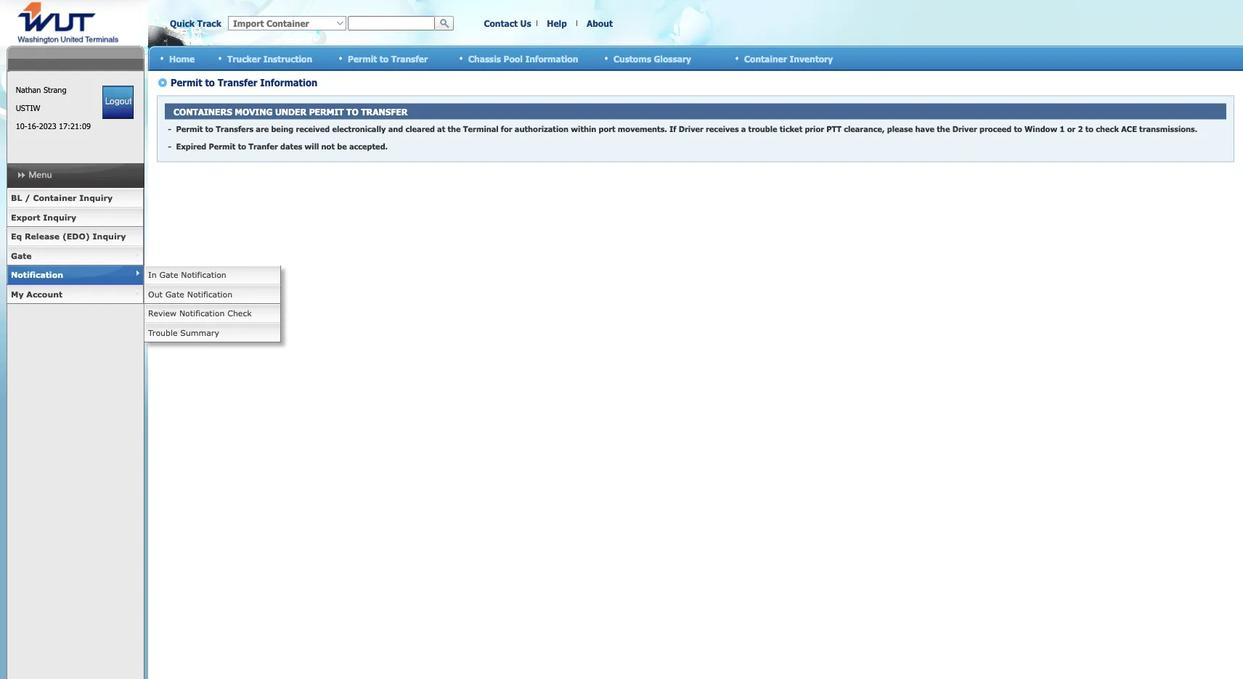 Task type: locate. For each thing, give the bounding box(es) containing it.
inquiry for container
[[79, 193, 113, 203]]

(edo)
[[62, 232, 90, 241]]

help
[[547, 18, 567, 29]]

my
[[11, 289, 24, 299]]

gate
[[11, 251, 32, 261], [159, 270, 178, 280], [165, 289, 184, 299]]

notification link
[[7, 266, 144, 285]]

bl / container inquiry link
[[7, 189, 144, 208]]

trouble summary
[[148, 328, 219, 338]]

login image
[[103, 86, 134, 119]]

gate down eq in the left of the page
[[11, 251, 32, 261]]

export inquiry
[[11, 212, 76, 222]]

contact us link
[[484, 18, 531, 29]]

trucker instruction
[[227, 53, 312, 64]]

track
[[197, 18, 221, 29]]

2 vertical spatial gate
[[165, 289, 184, 299]]

inquiry up export inquiry link
[[79, 193, 113, 203]]

inquiry down the bl / container inquiry
[[43, 212, 76, 222]]

gate right in
[[159, 270, 178, 280]]

1 vertical spatial gate
[[159, 270, 178, 280]]

trouble summary link
[[144, 324, 281, 343]]

pool
[[504, 53, 523, 64]]

export
[[11, 212, 40, 222]]

out gate notification
[[148, 289, 233, 299]]

chassis
[[468, 53, 501, 64]]

1 horizontal spatial container
[[744, 53, 787, 64]]

in gate notification link
[[144, 266, 281, 285]]

10-
[[16, 121, 27, 131]]

2 vertical spatial inquiry
[[93, 232, 126, 241]]

check
[[227, 309, 252, 318]]

gate right out
[[165, 289, 184, 299]]

container left inventory
[[744, 53, 787, 64]]

notification
[[11, 270, 63, 280], [181, 270, 226, 280], [187, 289, 233, 299], [179, 309, 225, 318]]

2023
[[39, 121, 56, 131]]

in
[[148, 270, 157, 280]]

None text field
[[348, 16, 435, 30]]

nathan
[[16, 85, 41, 95]]

ustiw
[[16, 103, 40, 113]]

0 horizontal spatial container
[[33, 193, 77, 203]]

information
[[525, 53, 578, 64]]

quick track
[[170, 18, 221, 29]]

gate for out
[[165, 289, 184, 299]]

10-16-2023 17:21:09
[[16, 121, 91, 131]]

inquiry right (edo)
[[93, 232, 126, 241]]

customs
[[614, 53, 651, 64]]

container up export inquiry
[[33, 193, 77, 203]]

0 vertical spatial inquiry
[[79, 193, 113, 203]]

inquiry
[[79, 193, 113, 203], [43, 212, 76, 222], [93, 232, 126, 241]]

inventory
[[790, 53, 833, 64]]

us
[[520, 18, 531, 29]]

notification down in gate notification link
[[187, 289, 233, 299]]

review notification check link
[[144, 304, 281, 324]]

eq release (edo) inquiry link
[[7, 227, 144, 247]]

quick
[[170, 18, 195, 29]]

review notification check
[[148, 309, 252, 318]]

about
[[587, 18, 613, 29]]

release
[[25, 232, 60, 241]]

bl / container inquiry
[[11, 193, 113, 203]]

container
[[744, 53, 787, 64], [33, 193, 77, 203]]

contact
[[484, 18, 518, 29]]

/
[[25, 193, 30, 203]]

eq
[[11, 232, 22, 241]]

notification up summary
[[179, 309, 225, 318]]



Task type: vqa. For each thing, say whether or not it's contained in the screenshot.
10-16-2023 17:08:06
no



Task type: describe. For each thing, give the bounding box(es) containing it.
my account
[[11, 289, 63, 299]]

home
[[169, 53, 195, 64]]

permit to transfer
[[348, 53, 428, 64]]

inquiry for (edo)
[[93, 232, 126, 241]]

eq release (edo) inquiry
[[11, 232, 126, 241]]

in gate notification
[[148, 270, 226, 280]]

review
[[148, 309, 176, 318]]

bl
[[11, 193, 22, 203]]

customs glossary
[[614, 53, 691, 64]]

notification up my account
[[11, 270, 63, 280]]

glossary
[[654, 53, 691, 64]]

permit
[[348, 53, 377, 64]]

notification up out gate notification link
[[181, 270, 226, 280]]

gate link
[[7, 247, 144, 266]]

container inventory
[[744, 53, 833, 64]]

out gate notification link
[[144, 285, 281, 304]]

summary
[[180, 328, 219, 338]]

1 vertical spatial container
[[33, 193, 77, 203]]

help link
[[547, 18, 567, 29]]

to
[[380, 53, 389, 64]]

out
[[148, 289, 163, 299]]

chassis pool information
[[468, 53, 578, 64]]

contact us
[[484, 18, 531, 29]]

account
[[26, 289, 63, 299]]

about link
[[587, 18, 613, 29]]

16-
[[27, 121, 39, 131]]

transfer
[[391, 53, 428, 64]]

17:21:09
[[59, 121, 91, 131]]

strang
[[44, 85, 66, 95]]

0 vertical spatial gate
[[11, 251, 32, 261]]

trouble
[[148, 328, 178, 338]]

trucker
[[227, 53, 261, 64]]

nathan strang
[[16, 85, 66, 95]]

gate for in
[[159, 270, 178, 280]]

my account link
[[7, 285, 144, 304]]

0 vertical spatial container
[[744, 53, 787, 64]]

instruction
[[263, 53, 312, 64]]

export inquiry link
[[7, 208, 144, 227]]

1 vertical spatial inquiry
[[43, 212, 76, 222]]



